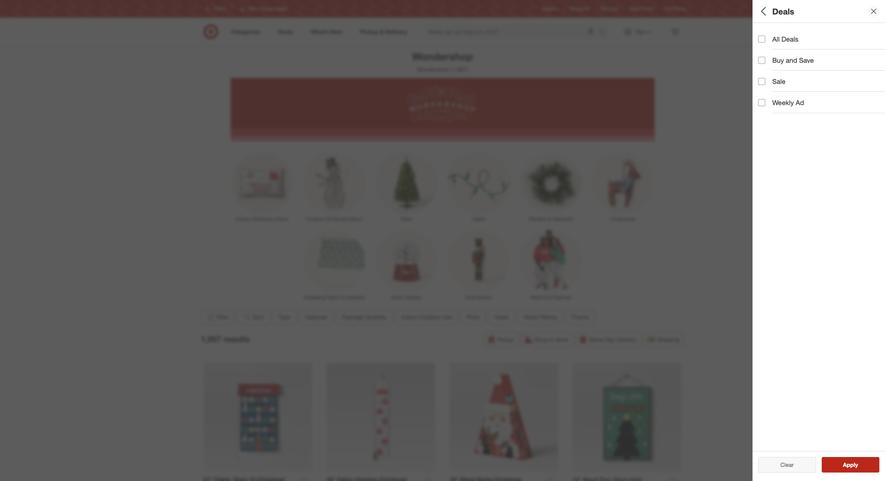 Task type: describe. For each thing, give the bounding box(es) containing it.
circle
[[642, 6, 653, 11]]

1 vertical spatial deals
[[782, 35, 798, 43]]

Weekly Ad checkbox
[[758, 99, 765, 106]]

use inside all filters dialog
[[809, 104, 821, 113]]

theme button
[[565, 310, 595, 325]]

package quantity inside all filters dialog
[[758, 80, 815, 88]]

apply
[[843, 462, 858, 469]]

features inside all filters dialog
[[758, 55, 786, 63]]

1 vertical spatial indoor outdoor use button
[[395, 310, 458, 325]]

same
[[589, 337, 603, 344]]

lights
[[472, 216, 485, 222]]

0 horizontal spatial type button
[[272, 310, 296, 325]]

ornaments
[[611, 216, 635, 222]]

wondershop inside wondershop wondershop (1,957)
[[417, 66, 449, 73]]

2 vertical spatial indoor
[[401, 314, 418, 321]]

nutcrackers link
[[443, 229, 515, 301]]

weekly inside deals dialog
[[772, 99, 794, 107]]

lights link
[[443, 151, 515, 223]]

search button
[[596, 24, 613, 41]]

target circle link
[[629, 6, 653, 12]]

shop in store
[[535, 337, 568, 344]]

outdoor inside all filters dialog
[[781, 104, 807, 113]]

decor for indoor christmas decor
[[275, 216, 289, 222]]

sort
[[252, 314, 263, 321]]

globes
[[405, 295, 421, 301]]

christmas for outdoor
[[325, 216, 348, 222]]

wreaths & garlands link
[[515, 151, 587, 223]]

results for 1,957 results
[[223, 334, 250, 344]]

wrapping paper & supplies link
[[298, 229, 370, 301]]

pickup
[[497, 337, 514, 344]]

target circle
[[629, 6, 653, 11]]

type inside all filters dialog
[[758, 30, 773, 38]]

garlands
[[553, 216, 573, 222]]

see results button
[[822, 458, 879, 473]]

(1,957)
[[451, 66, 468, 73]]

1,957
[[201, 334, 221, 344]]

find stores link
[[664, 6, 686, 12]]

same day delivery
[[589, 337, 637, 344]]

filter
[[216, 314, 228, 321]]

price
[[467, 314, 480, 321]]

0 horizontal spatial package quantity
[[342, 314, 386, 321]]

find stores
[[664, 6, 686, 11]]

0 vertical spatial &
[[548, 216, 551, 222]]

wreaths
[[529, 216, 547, 222]]

target
[[629, 6, 641, 11]]

pajamas
[[552, 295, 571, 301]]

indoor inside all filters dialog
[[758, 104, 779, 113]]

all
[[792, 462, 797, 469]]

decor for outdoor christmas decor
[[349, 216, 363, 222]]

1 vertical spatial features
[[305, 314, 327, 321]]

supplies
[[345, 295, 365, 301]]

all deals
[[772, 35, 798, 43]]

weekly inside weekly ad link
[[570, 6, 583, 11]]

redcard link
[[601, 6, 618, 12]]

wondershop at target image
[[231, 78, 655, 142]]

apply button
[[822, 458, 879, 473]]

guest rating button
[[517, 310, 563, 325]]

registry link
[[543, 6, 558, 12]]

registry
[[543, 6, 558, 11]]

quantity inside all filters dialog
[[788, 80, 815, 88]]

clear all
[[777, 462, 797, 469]]

1 vertical spatial quantity
[[365, 314, 386, 321]]

deals button
[[488, 310, 515, 325]]

indoor outdoor use button inside all filters dialog
[[758, 97, 885, 122]]

0 horizontal spatial weekly ad
[[570, 6, 590, 11]]

stores
[[673, 6, 686, 11]]

matching pajamas
[[530, 295, 571, 301]]

paper
[[326, 295, 340, 301]]

weekly ad link
[[570, 6, 590, 12]]

see
[[836, 462, 846, 469]]

trees
[[401, 216, 412, 222]]

1,957 results
[[201, 334, 250, 344]]

shop in store button
[[522, 332, 573, 348]]

Buy and Save checkbox
[[758, 57, 765, 64]]

1 horizontal spatial type button
[[758, 23, 885, 48]]

sort button
[[237, 310, 269, 325]]

save
[[799, 56, 814, 64]]

deals inside button
[[494, 314, 509, 321]]

rating
[[540, 314, 557, 321]]

all for all filters
[[758, 6, 768, 16]]

clear all button
[[758, 458, 816, 473]]

ornaments link
[[587, 151, 659, 223]]



Task type: locate. For each thing, give the bounding box(es) containing it.
1 horizontal spatial package quantity
[[758, 80, 815, 88]]

1 horizontal spatial all
[[772, 35, 780, 43]]

0 vertical spatial package quantity button
[[758, 72, 885, 97]]

0 vertical spatial quantity
[[788, 80, 815, 88]]

1 horizontal spatial type
[[758, 30, 773, 38]]

and
[[786, 56, 797, 64]]

price button
[[461, 310, 486, 325]]

package up weekly ad checkbox
[[758, 80, 786, 88]]

all inside dialog
[[758, 6, 768, 16]]

2 christmas from the left
[[325, 216, 348, 222]]

christmas
[[251, 216, 274, 222], [325, 216, 348, 222]]

indoor outdoor use down "sale"
[[758, 104, 821, 113]]

indoor outdoor use button
[[758, 97, 885, 122], [395, 310, 458, 325]]

clear for clear
[[780, 462, 794, 469]]

features down wrapping
[[305, 314, 327, 321]]

0 vertical spatial weekly ad
[[570, 6, 590, 11]]

package quantity down and at top right
[[758, 80, 815, 88]]

results
[[223, 334, 250, 344], [847, 462, 866, 469]]

package quantity button down 'supplies'
[[336, 310, 393, 325]]

0 horizontal spatial weekly
[[570, 6, 583, 11]]

package quantity
[[758, 80, 815, 88], [342, 314, 386, 321]]

results inside button
[[847, 462, 866, 469]]

0 horizontal spatial decor
[[275, 216, 289, 222]]

guest rating
[[523, 314, 557, 321]]

shipping button
[[644, 332, 684, 348]]

1 horizontal spatial features
[[758, 55, 786, 63]]

1 vertical spatial indoor outdoor use
[[401, 314, 452, 321]]

weekly right weekly ad checkbox
[[772, 99, 794, 107]]

nutcrackers
[[465, 295, 492, 301]]

indoor outdoor use
[[758, 104, 821, 113], [401, 314, 452, 321]]

2 horizontal spatial outdoor
[[781, 104, 807, 113]]

type button up the save
[[758, 23, 885, 48]]

weekly right registry
[[570, 6, 583, 11]]

store
[[556, 337, 568, 344]]

delivery
[[616, 337, 637, 344]]

2 clear from the left
[[780, 462, 794, 469]]

see results
[[836, 462, 866, 469]]

0 vertical spatial features button
[[758, 48, 885, 72]]

0 horizontal spatial results
[[223, 334, 250, 344]]

package inside all filters dialog
[[758, 80, 786, 88]]

1 vertical spatial &
[[341, 295, 344, 301]]

& right paper
[[341, 295, 344, 301]]

features button inside all filters dialog
[[758, 48, 885, 72]]

all right the all deals checkbox
[[772, 35, 780, 43]]

indoor christmas decor link
[[226, 151, 298, 223]]

results right 1,957
[[223, 334, 250, 344]]

0 vertical spatial package quantity
[[758, 80, 815, 88]]

type right sort
[[278, 314, 290, 321]]

indoor outdoor use inside all filters dialog
[[758, 104, 821, 113]]

indoor
[[758, 104, 779, 113], [236, 216, 250, 222], [401, 314, 418, 321]]

use
[[809, 104, 821, 113], [442, 314, 452, 321]]

0 horizontal spatial outdoor
[[306, 216, 324, 222]]

1 vertical spatial all
[[772, 35, 780, 43]]

package quantity down 'supplies'
[[342, 314, 386, 321]]

2 decor from the left
[[349, 216, 363, 222]]

package quantity button
[[758, 72, 885, 97], [336, 310, 393, 325]]

0 vertical spatial indoor
[[758, 104, 779, 113]]

wrapping
[[304, 295, 325, 301]]

buy
[[772, 56, 784, 64]]

What can we help you find? suggestions appear below search field
[[425, 24, 600, 40]]

weekly
[[570, 6, 583, 11], [772, 99, 794, 107]]

0 horizontal spatial use
[[442, 314, 452, 321]]

weekly ad right registry
[[570, 6, 590, 11]]

0 horizontal spatial package
[[342, 314, 364, 321]]

package down 'supplies'
[[342, 314, 364, 321]]

1 vertical spatial indoor
[[236, 216, 250, 222]]

all inside deals dialog
[[772, 35, 780, 43]]

deals dialog
[[753, 0, 885, 482]]

clear inside deals dialog
[[780, 462, 794, 469]]

1 horizontal spatial package
[[758, 80, 786, 88]]

0 horizontal spatial features button
[[299, 310, 333, 325]]

0 vertical spatial outdoor
[[781, 104, 807, 113]]

type down all filters
[[758, 30, 773, 38]]

christmas for indoor
[[251, 216, 274, 222]]

deals up pickup button
[[494, 314, 509, 321]]

1 horizontal spatial results
[[847, 462, 866, 469]]

shipping
[[657, 337, 680, 344]]

21" fabric 'days 'til christmas' hanging advent calendar blue/red - wondershop™ image
[[204, 363, 312, 472], [204, 363, 312, 472]]

type
[[758, 30, 773, 38], [278, 314, 290, 321]]

features button
[[758, 48, 885, 72], [299, 310, 333, 325]]

1 horizontal spatial package quantity button
[[758, 72, 885, 97]]

guest
[[523, 314, 539, 321]]

snow globes
[[392, 295, 421, 301]]

redcard
[[601, 6, 618, 11]]

clear
[[777, 462, 790, 469], [780, 462, 794, 469]]

0 vertical spatial results
[[223, 334, 250, 344]]

outdoor
[[781, 104, 807, 113], [306, 216, 324, 222], [419, 314, 440, 321]]

& right wreaths
[[548, 216, 551, 222]]

1 christmas from the left
[[251, 216, 274, 222]]

same day delivery button
[[576, 332, 641, 348]]

0 vertical spatial indoor outdoor use button
[[758, 97, 885, 122]]

1 vertical spatial type button
[[272, 310, 296, 325]]

clear button
[[758, 458, 816, 473]]

results right see
[[847, 462, 866, 469]]

1 horizontal spatial decor
[[349, 216, 363, 222]]

1 vertical spatial weekly
[[772, 99, 794, 107]]

decor
[[275, 216, 289, 222], [349, 216, 363, 222]]

all
[[758, 6, 768, 16], [772, 35, 780, 43]]

1 horizontal spatial features button
[[758, 48, 885, 72]]

16" wood santa christmas countdown sign red/white - wondershop™ image
[[449, 363, 558, 472], [449, 363, 558, 472]]

0 vertical spatial type button
[[758, 23, 885, 48]]

1 vertical spatial package quantity button
[[336, 310, 393, 325]]

clear for clear all
[[777, 462, 790, 469]]

1 vertical spatial weekly ad
[[772, 99, 804, 107]]

1 horizontal spatial ad
[[796, 99, 804, 107]]

results for see results
[[847, 462, 866, 469]]

0 horizontal spatial package quantity button
[[336, 310, 393, 325]]

0 vertical spatial type
[[758, 30, 773, 38]]

indoor christmas decor
[[236, 216, 289, 222]]

0 horizontal spatial indoor
[[236, 216, 250, 222]]

0 vertical spatial wondershop
[[412, 50, 473, 63]]

0 horizontal spatial all
[[758, 6, 768, 16]]

0 horizontal spatial quantity
[[365, 314, 386, 321]]

0 vertical spatial deals
[[772, 6, 794, 16]]

deals up all deals on the right of page
[[772, 6, 794, 16]]

1 horizontal spatial indoor outdoor use
[[758, 104, 821, 113]]

1 decor from the left
[[275, 216, 289, 222]]

filter button
[[201, 310, 234, 325]]

Sale checkbox
[[758, 78, 765, 85]]

1 horizontal spatial indoor
[[401, 314, 418, 321]]

1 horizontal spatial use
[[809, 104, 821, 113]]

indoor outdoor use down globes
[[401, 314, 452, 321]]

quantity
[[788, 80, 815, 88], [365, 314, 386, 321]]

Include out of stock checkbox
[[758, 277, 765, 284]]

search
[[596, 29, 613, 36]]

0 vertical spatial package
[[758, 80, 786, 88]]

1 vertical spatial ad
[[796, 99, 804, 107]]

wondershop wondershop (1,957)
[[412, 50, 473, 73]]

snow
[[392, 295, 404, 301]]

14" wood tree 'days until christmas' countdown sign green - wondershop™ image
[[572, 363, 682, 473], [572, 363, 682, 473]]

theme
[[571, 314, 589, 321]]

matching
[[530, 295, 551, 301]]

0 horizontal spatial &
[[341, 295, 344, 301]]

1 horizontal spatial weekly
[[772, 99, 794, 107]]

1 clear from the left
[[777, 462, 790, 469]]

all filters
[[758, 6, 792, 16]]

weekly ad down "sale"
[[772, 99, 804, 107]]

0 vertical spatial indoor outdoor use
[[758, 104, 821, 113]]

in
[[550, 337, 554, 344]]

pickup button
[[484, 332, 519, 348]]

1 vertical spatial package
[[342, 314, 364, 321]]

0 vertical spatial use
[[809, 104, 821, 113]]

outdoor christmas decor link
[[298, 151, 370, 223]]

1 horizontal spatial &
[[548, 216, 551, 222]]

all left filters
[[758, 6, 768, 16]]

day
[[605, 337, 615, 344]]

wondershop left (1,957)
[[417, 66, 449, 73]]

1 horizontal spatial christmas
[[325, 216, 348, 222]]

ad
[[584, 6, 590, 11], [796, 99, 804, 107]]

1 vertical spatial type
[[278, 314, 290, 321]]

2 horizontal spatial indoor
[[758, 104, 779, 113]]

features
[[758, 55, 786, 63], [305, 314, 327, 321]]

48" fabric hanging christmas advent calendar with gingerbread man counter white - wondershop™ image
[[326, 363, 435, 472], [326, 363, 435, 472]]

matching pajamas link
[[515, 229, 587, 301]]

deals
[[772, 6, 794, 16], [782, 35, 798, 43], [494, 314, 509, 321]]

package quantity button down the save
[[758, 72, 885, 97]]

trees link
[[370, 151, 443, 223]]

1 horizontal spatial outdoor
[[419, 314, 440, 321]]

all for all deals
[[772, 35, 780, 43]]

features down the all deals checkbox
[[758, 55, 786, 63]]

shop
[[535, 337, 548, 344]]

1 vertical spatial package quantity
[[342, 314, 386, 321]]

package
[[758, 80, 786, 88], [342, 314, 364, 321]]

all filters dialog
[[753, 0, 885, 482]]

snow globes link
[[370, 229, 443, 301]]

clear inside all filters dialog
[[777, 462, 790, 469]]

2 vertical spatial outdoor
[[419, 314, 440, 321]]

outdoor christmas decor
[[306, 216, 363, 222]]

find
[[664, 6, 672, 11]]

0 vertical spatial weekly
[[570, 6, 583, 11]]

&
[[548, 216, 551, 222], [341, 295, 344, 301]]

2 vertical spatial deals
[[494, 314, 509, 321]]

1 horizontal spatial weekly ad
[[772, 99, 804, 107]]

0 vertical spatial ad
[[584, 6, 590, 11]]

0 horizontal spatial indoor outdoor use button
[[395, 310, 458, 325]]

sale
[[772, 77, 785, 86]]

0 horizontal spatial ad
[[584, 6, 590, 11]]

deals up and at top right
[[782, 35, 798, 43]]

0 vertical spatial all
[[758, 6, 768, 16]]

buy and save
[[772, 56, 814, 64]]

filters
[[770, 6, 792, 16]]

wreaths & garlands
[[529, 216, 573, 222]]

weekly ad inside deals dialog
[[772, 99, 804, 107]]

0 vertical spatial features
[[758, 55, 786, 63]]

0 horizontal spatial christmas
[[251, 216, 274, 222]]

1 horizontal spatial quantity
[[788, 80, 815, 88]]

1 horizontal spatial indoor outdoor use button
[[758, 97, 885, 122]]

wrapping paper & supplies
[[304, 295, 365, 301]]

1 vertical spatial outdoor
[[306, 216, 324, 222]]

1 vertical spatial results
[[847, 462, 866, 469]]

0 horizontal spatial features
[[305, 314, 327, 321]]

1 vertical spatial features button
[[299, 310, 333, 325]]

ad inside deals dialog
[[796, 99, 804, 107]]

1 vertical spatial use
[[442, 314, 452, 321]]

type button right sort
[[272, 310, 296, 325]]

wondershop up (1,957)
[[412, 50, 473, 63]]

0 horizontal spatial indoor outdoor use
[[401, 314, 452, 321]]

0 horizontal spatial type
[[278, 314, 290, 321]]

1 vertical spatial wondershop
[[417, 66, 449, 73]]

All Deals checkbox
[[758, 36, 765, 43]]



Task type: vqa. For each thing, say whether or not it's contained in the screenshot.
order within the After the order is ready, you can switch to free Drive Up on the Target app.
no



